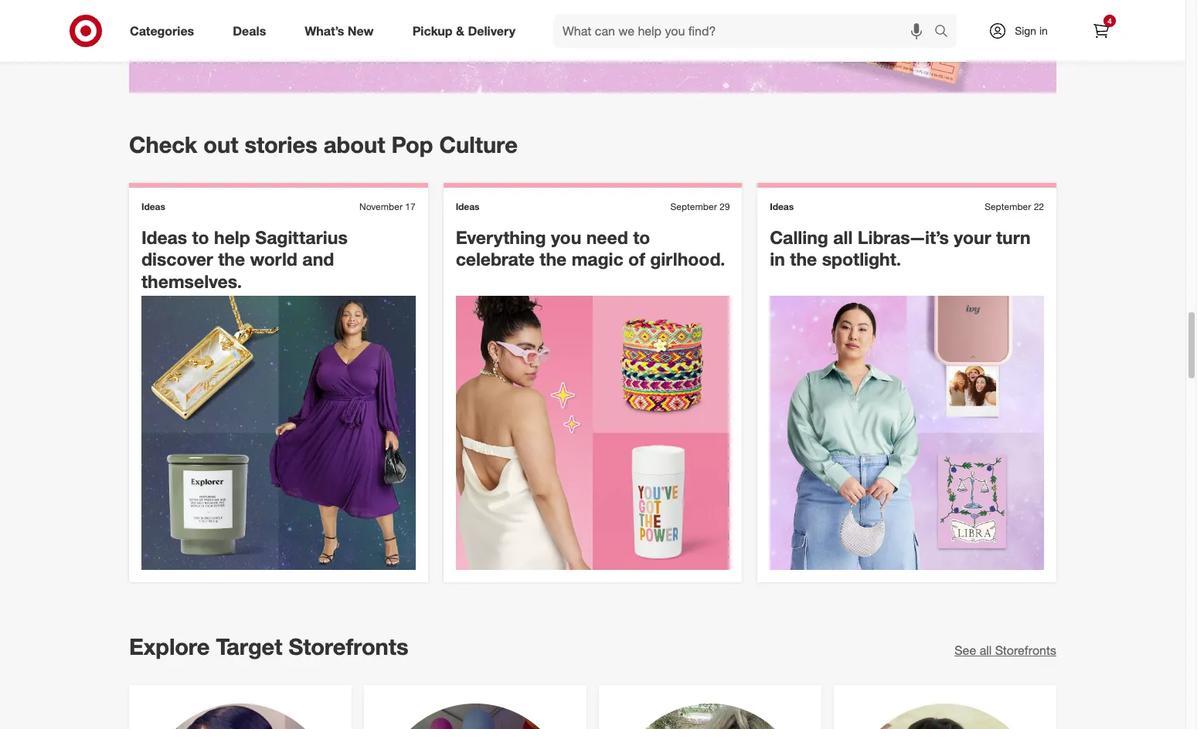 Task type: describe. For each thing, give the bounding box(es) containing it.
new
[[348, 23, 374, 38]]

see all storefronts link
[[955, 642, 1056, 660]]

pickup & delivery
[[412, 23, 516, 38]]

celebrate
[[456, 248, 535, 270]]

the for you
[[540, 248, 567, 270]]

spotlight.
[[822, 248, 901, 270]]

september 29
[[670, 201, 730, 213]]

see all storefronts
[[955, 643, 1056, 658]]

calling
[[770, 226, 828, 248]]

ideas to help sagittarius discover the world and themselves.
[[141, 226, 348, 292]]

storefronts for see all storefronts
[[995, 643, 1056, 658]]

the for to
[[218, 248, 245, 270]]

discover
[[141, 248, 213, 270]]

and
[[302, 248, 334, 270]]

all for calling
[[833, 226, 853, 248]]

september for everything you need to celebrate the magic of girlhood.
[[670, 201, 717, 213]]

target
[[216, 633, 282, 660]]

pop
[[391, 131, 433, 159]]

search button
[[927, 14, 965, 51]]

1 horizontal spatial in
[[1039, 24, 1048, 37]]

explore target storefronts
[[129, 633, 408, 660]]

themselves.
[[141, 271, 242, 292]]

november 17
[[359, 201, 416, 213]]

about
[[324, 131, 385, 159]]

4
[[1108, 16, 1112, 26]]

turn
[[996, 226, 1031, 248]]

magic
[[572, 248, 623, 270]]

ideas for ideas to help sagittarius discover the world and themselves.
[[141, 201, 165, 213]]

of
[[628, 248, 645, 270]]

september for calling all libras—it's your turn in the spotlight.
[[985, 201, 1031, 213]]

delivery
[[468, 23, 516, 38]]

calling all libras—it's your turn in the spotlight. image
[[770, 296, 1044, 570]]

sign
[[1015, 24, 1036, 37]]

sign in
[[1015, 24, 1048, 37]]

what's new link
[[292, 14, 393, 48]]

all for see
[[980, 643, 992, 658]]

world
[[250, 248, 297, 270]]

ideas for calling all libras—it's your turn in the spotlight.
[[770, 201, 794, 213]]

categories link
[[117, 14, 213, 48]]

what's new
[[305, 23, 374, 38]]

29
[[719, 201, 730, 213]]

in inside calling all libras—it's your turn in the spotlight.
[[770, 248, 785, 270]]

see
[[955, 643, 976, 658]]



Task type: locate. For each thing, give the bounding box(es) containing it.
storefronts for explore target storefronts
[[289, 633, 408, 660]]

in down calling in the top right of the page
[[770, 248, 785, 270]]

1 horizontal spatial all
[[980, 643, 992, 658]]

to inside the ideas to help sagittarius discover the world and themselves.
[[192, 226, 209, 248]]

help
[[214, 226, 250, 248]]

1 horizontal spatial to
[[633, 226, 650, 248]]

libras—it's
[[858, 226, 949, 248]]

1 horizontal spatial storefronts
[[995, 643, 1056, 658]]

to inside everything you need to celebrate the magic of girlhood.
[[633, 226, 650, 248]]

all inside calling all libras—it's your turn in the spotlight.
[[833, 226, 853, 248]]

deals link
[[220, 14, 285, 48]]

september 22
[[985, 201, 1044, 213]]

0 horizontal spatial september
[[670, 201, 717, 213]]

1 the from the left
[[218, 248, 245, 270]]

storefronts
[[289, 633, 408, 660], [995, 643, 1056, 658]]

3 the from the left
[[790, 248, 817, 270]]

&
[[456, 23, 464, 38]]

0 horizontal spatial in
[[770, 248, 785, 270]]

categories
[[130, 23, 194, 38]]

you
[[551, 226, 581, 248]]

12 days of beauty cosmetic gift set - 12ct, eye cosmetics gift set - 7ct, hair volumizers gift set - 9ct image
[[129, 0, 1056, 93]]

4 link
[[1084, 14, 1118, 48]]

2 horizontal spatial the
[[790, 248, 817, 270]]

1 horizontal spatial september
[[985, 201, 1031, 213]]

all
[[833, 226, 853, 248], [980, 643, 992, 658]]

2 the from the left
[[540, 248, 567, 270]]

0 horizontal spatial storefronts
[[289, 633, 408, 660]]

everything you need to celebrate the magic of girlhood. image
[[456, 296, 730, 570]]

the down help
[[218, 248, 245, 270]]

explore
[[129, 633, 210, 660]]

0 horizontal spatial all
[[833, 226, 853, 248]]

1 september from the left
[[670, 201, 717, 213]]

all right see
[[980, 643, 992, 658]]

everything
[[456, 226, 546, 248]]

september up "turn"
[[985, 201, 1031, 213]]

sagittarius
[[255, 226, 348, 248]]

search
[[927, 24, 965, 40]]

your
[[954, 226, 991, 248]]

deals
[[233, 23, 266, 38]]

What can we help you find? suggestions appear below search field
[[553, 14, 938, 48]]

in right sign
[[1039, 24, 1048, 37]]

girlhood.
[[650, 248, 725, 270]]

1 horizontal spatial the
[[540, 248, 567, 270]]

the inside everything you need to celebrate the magic of girlhood.
[[540, 248, 567, 270]]

the down calling in the top right of the page
[[790, 248, 817, 270]]

calling all libras—it's your turn in the spotlight.
[[770, 226, 1031, 270]]

ideas inside the ideas to help sagittarius discover the world and themselves.
[[141, 226, 187, 248]]

1 to from the left
[[192, 226, 209, 248]]

out
[[203, 131, 238, 159]]

ideas to help sagittarius discover the world and themselves. image
[[141, 296, 416, 570]]

check out stories about pop culture
[[129, 131, 518, 159]]

2 to from the left
[[633, 226, 650, 248]]

september
[[670, 201, 717, 213], [985, 201, 1031, 213]]

0 vertical spatial all
[[833, 226, 853, 248]]

0 horizontal spatial to
[[192, 226, 209, 248]]

ideas for everything you need to celebrate the magic of girlhood.
[[456, 201, 480, 213]]

the down "you"
[[540, 248, 567, 270]]

culture
[[439, 131, 518, 159]]

what's
[[305, 23, 344, 38]]

pickup & delivery link
[[399, 14, 535, 48]]

0 horizontal spatial the
[[218, 248, 245, 270]]

to left help
[[192, 226, 209, 248]]

22
[[1034, 201, 1044, 213]]

everything you need to celebrate the magic of girlhood.
[[456, 226, 725, 270]]

1 vertical spatial all
[[980, 643, 992, 658]]

1 vertical spatial in
[[770, 248, 785, 270]]

all up spotlight. on the right top
[[833, 226, 853, 248]]

ideas
[[141, 201, 165, 213], [456, 201, 480, 213], [770, 201, 794, 213], [141, 226, 187, 248]]

november
[[359, 201, 403, 213]]

0 vertical spatial in
[[1039, 24, 1048, 37]]

to
[[192, 226, 209, 248], [633, 226, 650, 248]]

to up of
[[633, 226, 650, 248]]

the inside calling all libras—it's your turn in the spotlight.
[[790, 248, 817, 270]]

17
[[405, 201, 416, 213]]

sign in link
[[975, 14, 1072, 48]]

september left 29
[[670, 201, 717, 213]]

stories
[[245, 131, 317, 159]]

the inside the ideas to help sagittarius discover the world and themselves.
[[218, 248, 245, 270]]

2 september from the left
[[985, 201, 1031, 213]]

in
[[1039, 24, 1048, 37], [770, 248, 785, 270]]

pickup
[[412, 23, 453, 38]]

need
[[586, 226, 628, 248]]

the
[[218, 248, 245, 270], [540, 248, 567, 270], [790, 248, 817, 270]]

check
[[129, 131, 197, 159]]



Task type: vqa. For each thing, say whether or not it's contained in the screenshot.
Circle
no



